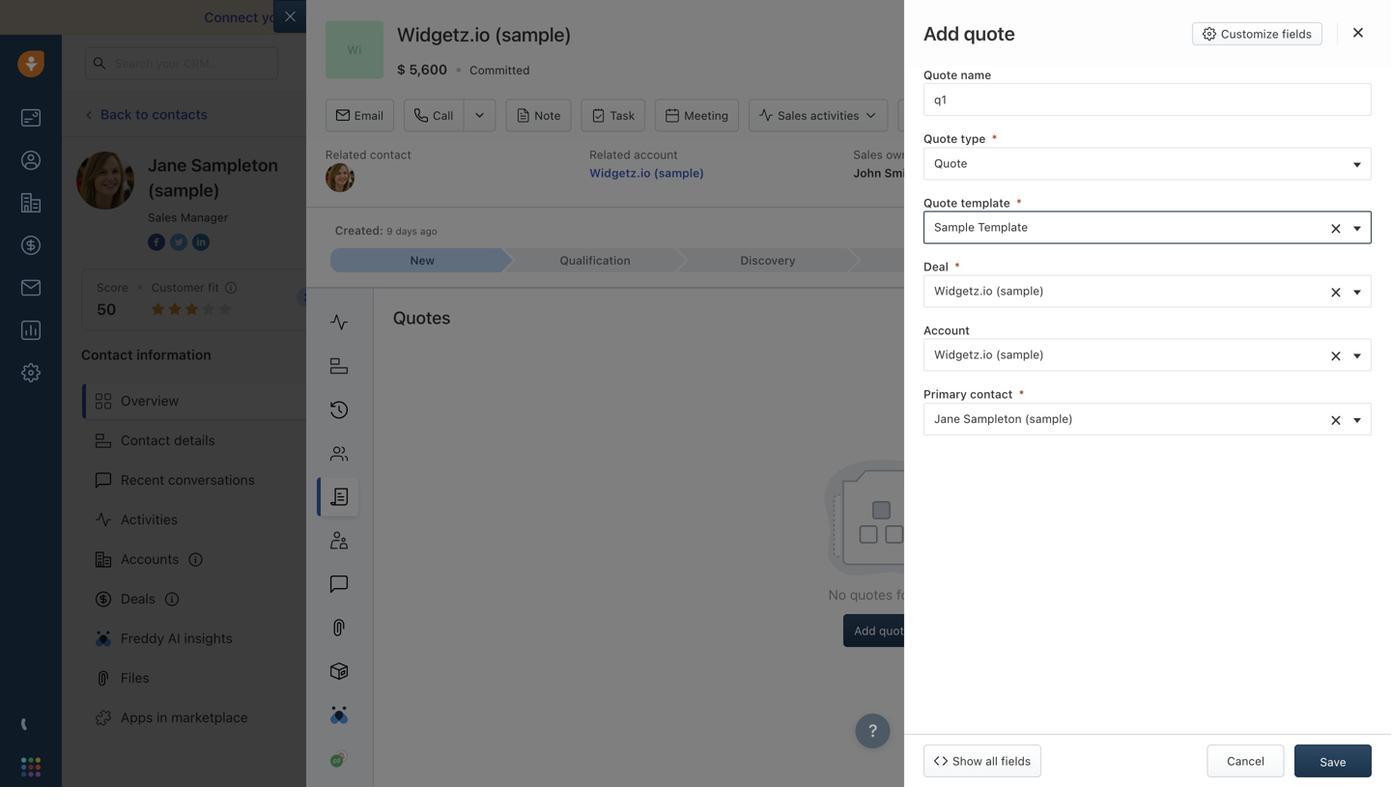 Task type: locate. For each thing, give the bounding box(es) containing it.
0 vertical spatial closes
[[1118, 166, 1156, 180]]

sales activities
[[1088, 108, 1169, 121], [778, 109, 860, 122]]

conversations.
[[708, 9, 801, 25]]

sampleton up manager
[[191, 155, 278, 175]]

sales qualified lead link
[[381, 215, 529, 242]]

1 horizontal spatial feb
[[1172, 166, 1194, 180]]

activities inside widgetz.io (sample) dialog
[[811, 109, 860, 122]]

widgetz.io (sample) down deal *
[[934, 284, 1044, 298]]

quote down quote type *
[[934, 156, 968, 170]]

contact for contact information
[[81, 347, 133, 363]]

freddy
[[121, 631, 164, 646]]

1 horizontal spatial call
[[712, 108, 733, 121]]

quote inside button
[[934, 156, 968, 170]]

sales up facebook circled icon
[[148, 211, 177, 224]]

add quote
[[854, 624, 911, 638]]

no quotes found.
[[829, 587, 936, 603]]

contact down '50' button
[[81, 347, 133, 363]]

demo
[[925, 254, 957, 267]]

widgetz.io (sample) up primary contact *
[[934, 348, 1044, 362]]

churned
[[1292, 227, 1340, 240]]

send email image
[[1200, 55, 1214, 71]]

2 vertical spatial days
[[863, 460, 890, 474]]

all right the import
[[851, 9, 865, 25]]

created: 9 days ago
[[335, 223, 437, 237]]

all right see
[[1225, 29, 1237, 43]]

2 / from the left
[[1286, 227, 1289, 240]]

contact right primary
[[970, 388, 1013, 401]]

quote for quote name
[[924, 68, 958, 82]]

janesampleton@gmail.com
[[849, 394, 1002, 408]]

$ 5,600
[[397, 61, 448, 77]]

feb right churned at the right top of the page
[[1342, 223, 1362, 237]]

widgetz.io (sample) for account
[[934, 348, 1044, 362]]

product
[[952, 109, 995, 122]]

1 horizontal spatial activities
[[1120, 108, 1169, 121]]

contact details
[[121, 432, 215, 448]]

quote template *
[[924, 196, 1022, 209]]

sales up john
[[854, 148, 883, 162]]

0 horizontal spatial qualified
[[419, 223, 478, 239]]

click right available.
[[744, 107, 771, 121]]

qualification
[[560, 254, 631, 267]]

0 horizontal spatial closes
[[900, 605, 937, 619]]

2 related from the left
[[590, 148, 631, 162]]

0 vertical spatial closes in feb
[[1289, 223, 1362, 237]]

closes inside expected close date closes in feb
[[1118, 166, 1156, 180]]

all inside button
[[986, 755, 998, 768]]

1 horizontal spatial qualified
[[1015, 227, 1065, 240]]

add up quote type *
[[927, 109, 949, 122]]

twitter circled image
[[170, 232, 187, 253]]

0 vertical spatial all
[[851, 9, 865, 25]]

1 vertical spatial closes
[[1289, 223, 1326, 237]]

1 horizontal spatial /
[[1286, 227, 1289, 240]]

email button up related contact
[[325, 99, 394, 132]]

/ left lost
[[1194, 227, 1198, 240]]

add
[[924, 22, 960, 44]]

fields right show
[[1001, 755, 1031, 768]]

contact up lifecycle
[[370, 148, 411, 162]]

11
[[849, 460, 860, 474]]

1 horizontal spatial all
[[986, 755, 998, 768]]

email button up account
[[605, 98, 674, 131]]

close
[[1172, 148, 1201, 162]]

1 horizontal spatial sampleton
[[964, 412, 1022, 425]]

back to contacts
[[100, 106, 208, 122]]

0 vertical spatial feb
[[1172, 166, 1194, 180]]

0 vertical spatial click
[[744, 107, 771, 121]]

email
[[634, 108, 663, 121], [354, 109, 384, 122]]

at
[[896, 442, 906, 456]]

overview up contact details
[[121, 393, 179, 409]]

1 horizontal spatial closes in feb
[[1289, 223, 1362, 237]]

call down 5,600
[[433, 109, 453, 122]]

discovery link
[[676, 248, 849, 272]]

2 horizontal spatial feb
[[1342, 223, 1362, 237]]

related up widgetz.io (sample) link
[[590, 148, 631, 162]]

details
[[1240, 29, 1276, 43], [174, 432, 215, 448]]

0 vertical spatial widgetz.io (sample)
[[397, 23, 572, 45]]

email button
[[605, 98, 674, 131], [325, 99, 394, 132]]

contact up recent
[[121, 432, 170, 448]]

0 horizontal spatial ago
[[420, 225, 437, 237]]

2 vertical spatial closes
[[900, 605, 937, 619]]

4 × from the top
[[1330, 407, 1342, 430]]

see
[[1201, 29, 1221, 43]]

× for quote template *
[[1330, 215, 1342, 238]]

* up template
[[1016, 196, 1022, 209]]

jane sampleton (sample) up manager
[[148, 155, 278, 200]]

email up related contact
[[354, 109, 384, 122]]

0 horizontal spatial jane sampleton (sample)
[[148, 155, 278, 200]]

0 horizontal spatial /
[[1194, 227, 1198, 240]]

lost
[[1201, 227, 1225, 240]]

days right 9
[[396, 225, 417, 237]]

fields inside button
[[1001, 755, 1031, 768]]

widgetz.io (sample)
[[397, 23, 572, 45], [934, 284, 1044, 298], [934, 348, 1044, 362]]

0 vertical spatial ago
[[420, 225, 437, 237]]

0 horizontal spatial meeting
[[684, 109, 729, 122]]

call inside call link
[[712, 108, 733, 121]]

jane sampleton (sample) for sales manager
[[148, 155, 278, 200]]

0 horizontal spatial activities
[[811, 109, 860, 122]]

closes in feb inside closes in feb row
[[900, 605, 973, 619]]

1 horizontal spatial sales activities
[[1088, 108, 1169, 121]]

information
[[136, 347, 211, 363]]

call
[[712, 108, 733, 121], [433, 109, 453, 122]]

closes in feb inside widgetz.io (sample) dialog
[[1289, 223, 1362, 237]]

1 vertical spatial jane
[[934, 412, 960, 425]]

widgetz.io (sample) inside dialog
[[397, 23, 572, 45]]

1 vertical spatial all
[[1225, 29, 1237, 43]]

click to add tags
[[400, 292, 496, 306]]

in inside row
[[940, 605, 949, 619]]

1 vertical spatial closes in feb
[[900, 605, 973, 619]]

0 horizontal spatial fields
[[1001, 755, 1031, 768]]

customize fields
[[1221, 27, 1312, 41]]

1 vertical spatial days
[[396, 225, 417, 237]]

1 horizontal spatial your
[[869, 9, 897, 25]]

0 vertical spatial fields
[[1282, 27, 1312, 41]]

2 horizontal spatial days
[[966, 57, 990, 69]]

in inside expected close date closes in feb
[[1159, 166, 1169, 180]]

quote up sample
[[924, 196, 958, 209]]

0 horizontal spatial add
[[854, 624, 876, 638]]

owner
[[886, 148, 920, 162]]

activities up john
[[811, 109, 860, 122]]

sampleton down primary contact *
[[964, 412, 1022, 425]]

* for template
[[1016, 196, 1022, 209]]

marketplace
[[171, 710, 248, 726]]

task up quote type *
[[920, 108, 945, 121]]

1 / from the left
[[1194, 227, 1198, 240]]

dialog
[[904, 0, 1391, 787]]

demo link
[[849, 248, 1022, 272]]

meeting button for add product button's task button
[[655, 99, 739, 132]]

1 horizontal spatial add
[[927, 109, 949, 122]]

0 horizontal spatial sales activities
[[778, 109, 860, 122]]

call inside widgetz.io (sample) dialog
[[433, 109, 453, 122]]

discovery
[[740, 254, 796, 267]]

1 horizontal spatial days
[[863, 460, 890, 474]]

0 horizontal spatial days
[[396, 225, 417, 237]]

email inside widgetz.io (sample) dialog
[[354, 109, 384, 122]]

task button up account
[[581, 99, 646, 132]]

new link
[[330, 248, 503, 272]]

0 horizontal spatial feb
[[953, 605, 973, 619]]

all right show
[[986, 755, 998, 768]]

jane down primary
[[934, 412, 960, 425]]

call right updates
[[712, 108, 733, 121]]

meeting inside widgetz.io (sample) dialog
[[684, 109, 729, 122]]

sales activities for "add deal" button
[[1088, 108, 1169, 121]]

1 horizontal spatial related
[[590, 148, 631, 162]]

widgetz.io (sample) up committed
[[397, 23, 572, 45]]

dialog containing add quote
[[904, 0, 1391, 787]]

sales down lifecycle
[[381, 223, 416, 239]]

* for contact
[[1019, 388, 1024, 401]]

0 horizontal spatial details
[[174, 432, 215, 448]]

email button inside widgetz.io (sample) dialog
[[325, 99, 394, 132]]

0 horizontal spatial overview
[[121, 393, 179, 409]]

days inside created at 11 days ago
[[863, 460, 890, 474]]

sampleton for ×
[[964, 412, 1022, 425]]

1 vertical spatial click
[[400, 292, 428, 306]]

jane down contacts on the top left of page
[[148, 155, 187, 175]]

0 horizontal spatial task
[[610, 109, 635, 122]]

/ inside "negotiation / lost" button
[[1194, 227, 1198, 240]]

0 vertical spatial jane sampleton (sample)
[[148, 155, 278, 200]]

quote name
[[924, 68, 992, 82]]

cell
[[743, 594, 900, 632]]

sample template
[[934, 220, 1028, 234]]

sales activities up expected at the top
[[1088, 108, 1169, 121]]

quote down the add product
[[924, 132, 958, 146]]

related up created:
[[325, 148, 367, 162]]

add product
[[927, 109, 995, 122]]

2 horizontal spatial add
[[1237, 108, 1259, 121]]

* right primary
[[1019, 388, 1024, 401]]

1 vertical spatial sampleton
[[964, 412, 1022, 425]]

task button for "add deal" button
[[891, 98, 956, 131]]

0 horizontal spatial email
[[354, 109, 384, 122]]

related account widgetz.io (sample)
[[590, 148, 704, 180]]

0 horizontal spatial your
[[262, 9, 290, 25]]

1 vertical spatial feb
[[1342, 223, 1362, 237]]

task
[[920, 108, 945, 121], [610, 109, 635, 122]]

quote for quote type *
[[924, 132, 958, 146]]

1 vertical spatial contact
[[121, 432, 170, 448]]

2 horizontal spatial all
[[1225, 29, 1237, 43]]

2 your from the left
[[869, 9, 897, 25]]

0 vertical spatial contact
[[81, 347, 133, 363]]

account
[[634, 148, 678, 162]]

your left sales
[[869, 9, 897, 25]]

task left updates
[[610, 109, 635, 122]]

quote left name
[[924, 68, 958, 82]]

1 × from the top
[[1330, 215, 1342, 238]]

data
[[937, 9, 966, 25]]

files
[[121, 670, 149, 686]]

contact for contact details
[[121, 432, 170, 448]]

ago down lifecycle stage
[[420, 225, 437, 237]]

1 horizontal spatial jane
[[934, 412, 960, 425]]

show all fields button
[[924, 745, 1042, 778]]

jane inside jane sampleton (sample)
[[148, 155, 187, 175]]

explore plans link
[[1016, 51, 1112, 74]]

qualified down the 'quote template *'
[[1015, 227, 1065, 240]]

0 horizontal spatial call button
[[404, 99, 463, 132]]

to
[[347, 9, 360, 25], [1085, 9, 1098, 25], [136, 106, 148, 122], [774, 107, 785, 121], [431, 292, 443, 306]]

overview up lifecycle stage
[[381, 154, 462, 176]]

1 horizontal spatial email button
[[605, 98, 674, 131]]

(sample) inside jane sampleton (sample)
[[148, 180, 220, 200]]

sales left sms
[[778, 109, 807, 122]]

sampleton inside jane sampleton (sample)
[[191, 155, 278, 175]]

activities for add product button
[[811, 109, 860, 122]]

email up account
[[634, 108, 663, 121]]

your left the mailbox
[[262, 9, 290, 25]]

won / churned
[[1258, 227, 1340, 240]]

ago down at
[[893, 460, 914, 474]]

widgetz.io (sample) dialog
[[273, 0, 1391, 787]]

jane sampleton (sample)
[[148, 155, 278, 200], [934, 412, 1073, 425]]

and
[[503, 9, 527, 25]]

sales activities for add product button
[[778, 109, 860, 122]]

1 horizontal spatial details
[[1240, 29, 1276, 43]]

1 vertical spatial jane sampleton (sample)
[[934, 412, 1073, 425]]

feb down close
[[1172, 166, 1194, 180]]

closes in feb
[[1289, 223, 1362, 237], [900, 605, 973, 619]]

contact information
[[81, 347, 211, 363]]

0 horizontal spatial task button
[[581, 99, 646, 132]]

start
[[1102, 9, 1132, 25]]

task button up quote type *
[[891, 98, 956, 131]]

template
[[961, 196, 1010, 209]]

jane sampleton (sample) down primary contact *
[[934, 412, 1073, 425]]

ago inside created: 9 days ago
[[420, 225, 437, 237]]

1 horizontal spatial ago
[[893, 460, 914, 474]]

0 vertical spatial contact
[[370, 148, 411, 162]]

1 horizontal spatial meeting
[[994, 108, 1038, 121]]

* right type
[[992, 132, 997, 146]]

1 vertical spatial widgetz.io (sample)
[[934, 284, 1044, 298]]

2 vertical spatial widgetz.io (sample)
[[934, 348, 1044, 362]]

task for task button for "add deal" button
[[920, 108, 945, 121]]

sync
[[620, 9, 650, 25]]

template
[[978, 220, 1028, 234]]

scratch.
[[1169, 9, 1221, 25]]

negotiation
[[1126, 227, 1191, 240]]

2 vertical spatial feb
[[953, 605, 973, 619]]

qualified down stage
[[419, 223, 478, 239]]

contact
[[370, 148, 411, 162], [970, 388, 1013, 401]]

/ right won on the top
[[1286, 227, 1289, 240]]

interested button
[[837, 222, 968, 245]]

related for related account widgetz.io (sample)
[[590, 148, 631, 162]]

add
[[1237, 108, 1259, 121], [927, 109, 949, 122], [854, 624, 876, 638]]

closes inside row
[[900, 605, 937, 619]]

0 vertical spatial details
[[1240, 29, 1276, 43]]

task inside widgetz.io (sample) dialog
[[610, 109, 635, 122]]

0 horizontal spatial meeting button
[[655, 99, 739, 132]]

0 horizontal spatial contact
[[370, 148, 411, 162]]

add left quote
[[854, 624, 876, 638]]

sales activities button
[[1059, 98, 1208, 131], [1059, 98, 1198, 131], [749, 99, 898, 132], [749, 99, 889, 132]]

0 horizontal spatial email button
[[325, 99, 394, 132]]

sales activities inside widgetz.io (sample) dialog
[[778, 109, 860, 122]]

1 horizontal spatial task
[[920, 108, 945, 121]]

john
[[854, 166, 881, 180]]

days down created in the right of the page
[[863, 460, 890, 474]]

1 vertical spatial contact
[[970, 388, 1013, 401]]

0 horizontal spatial sampleton
[[191, 155, 278, 175]]

meeting
[[994, 108, 1038, 121], [684, 109, 729, 122]]

1 horizontal spatial fields
[[1282, 27, 1312, 41]]

0 vertical spatial overview
[[381, 154, 462, 176]]

0 vertical spatial jane
[[148, 155, 187, 175]]

sales activities up john
[[778, 109, 860, 122]]

0 horizontal spatial related
[[325, 148, 367, 162]]

contact inside widgetz.io (sample) dialog
[[370, 148, 411, 162]]

task button
[[891, 98, 956, 131], [581, 99, 646, 132]]

0 vertical spatial sampleton
[[191, 155, 278, 175]]

1 related from the left
[[325, 148, 367, 162]]

activities for "add deal" button
[[1120, 108, 1169, 121]]

click up quotes
[[400, 292, 428, 306]]

manager
[[181, 211, 228, 224]]

jane sampleton (sample) for ×
[[934, 412, 1073, 425]]

meeting button for task button for "add deal" button
[[965, 98, 1049, 131]]

activities up expected at the top
[[1120, 108, 1169, 121]]

1 horizontal spatial contact
[[970, 388, 1013, 401]]

score 50
[[97, 281, 128, 319]]

0 horizontal spatial closes in feb
[[900, 605, 973, 619]]

1 horizontal spatial task button
[[891, 98, 956, 131]]

/ inside the "won / churned" button
[[1286, 227, 1289, 240]]

qualified
[[419, 223, 478, 239], [1015, 227, 1065, 240]]

0 horizontal spatial call
[[433, 109, 453, 122]]

× for primary contact *
[[1330, 407, 1342, 430]]

feb right add quote button
[[953, 605, 973, 619]]

add deal button
[[1208, 98, 1295, 131]]

negotiation / lost link
[[1100, 222, 1231, 245]]

0 horizontal spatial click
[[400, 292, 428, 306]]

× for deal *
[[1330, 279, 1342, 302]]

apps in marketplace
[[121, 710, 248, 726]]

all inside button
[[1225, 29, 1237, 43]]

related for related contact
[[325, 148, 367, 162]]

2 vertical spatial all
[[986, 755, 998, 768]]

to left refresh.
[[774, 107, 785, 121]]

add deal
[[1237, 108, 1285, 121]]

related inside related account widgetz.io (sample)
[[590, 148, 631, 162]]

fields right customize
[[1282, 27, 1312, 41]]

* for type
[[992, 132, 997, 146]]

updates available. click to refresh. link
[[613, 96, 840, 132]]

days right 21
[[966, 57, 990, 69]]

0 horizontal spatial jane
[[148, 155, 187, 175]]

1 vertical spatial ago
[[893, 460, 914, 474]]

1 horizontal spatial email
[[634, 108, 663, 121]]

1 horizontal spatial closes
[[1118, 166, 1156, 180]]

connect your mailbox to improve deliverability and enable 2-way sync of email conversations. import all your sales data so you don't have to start from scratch.
[[204, 9, 1221, 25]]

1 horizontal spatial overview
[[381, 154, 462, 176]]

2 × from the top
[[1330, 279, 1342, 302]]

1 horizontal spatial jane sampleton (sample)
[[934, 412, 1073, 425]]

add left the deal
[[1237, 108, 1259, 121]]

1 vertical spatial fields
[[1001, 755, 1031, 768]]

related contact
[[325, 148, 411, 162]]

email for email button in the widgetz.io (sample) dialog
[[354, 109, 384, 122]]

1 horizontal spatial meeting button
[[965, 98, 1049, 131]]

recent
[[121, 472, 164, 488]]



Task type: vqa. For each thing, say whether or not it's contained in the screenshot.
the Primary contact * at right
yes



Task type: describe. For each thing, give the bounding box(es) containing it.
interested link
[[837, 222, 968, 245]]

0 horizontal spatial all
[[851, 9, 865, 25]]

meeting for add product button
[[684, 109, 729, 122]]

1 vertical spatial details
[[174, 432, 215, 448]]

sales manager
[[148, 211, 228, 224]]

contact for primary
[[970, 388, 1013, 401]]

add quote
[[924, 22, 1015, 44]]

score
[[97, 281, 128, 294]]

customize
[[1221, 27, 1279, 41]]

feb inside closes in feb link
[[1342, 223, 1362, 237]]

/ for negotiation
[[1194, 227, 1198, 240]]

meeting for "add deal" button
[[994, 108, 1038, 121]]

sales inside "sales qualified lead" link
[[381, 223, 416, 239]]

qualification link
[[503, 248, 676, 272]]

primary
[[924, 388, 967, 401]]

won
[[1258, 227, 1282, 240]]

save
[[1320, 756, 1347, 769]]

quote type *
[[924, 132, 997, 146]]

to left add
[[431, 292, 443, 306]]

Search your CRM... text field
[[85, 47, 278, 80]]

call for rightmost call button
[[712, 108, 733, 121]]

from
[[1135, 9, 1165, 25]]

customize fields button
[[1192, 22, 1323, 45]]

contacts
[[152, 106, 208, 122]]

of
[[654, 9, 667, 25]]

to right the mailbox
[[347, 9, 360, 25]]

won / churned link
[[1231, 222, 1362, 245]]

explore plans
[[1026, 56, 1102, 70]]

your
[[863, 57, 886, 69]]

1 horizontal spatial click
[[744, 107, 771, 121]]

close image
[[1354, 27, 1363, 38]]

closes in feb link
[[1289, 222, 1362, 239]]

improve
[[363, 9, 415, 25]]

smith
[[885, 166, 918, 180]]

committed
[[470, 63, 530, 77]]

your trial ends in 21 days
[[863, 57, 990, 69]]

widgetz.io inside related account widgetz.io (sample)
[[590, 166, 651, 180]]

email for email button corresponding to task button for "add deal" button
[[634, 108, 663, 121]]

explore
[[1026, 56, 1068, 70]]

jane for sales manager
[[148, 155, 187, 175]]

apps
[[121, 710, 153, 726]]

negotiation / lost
[[1126, 227, 1225, 240]]

date
[[1204, 148, 1229, 162]]

1 your from the left
[[262, 9, 290, 25]]

ends
[[912, 57, 936, 69]]

see all details
[[1201, 29, 1276, 43]]

fields inside button
[[1282, 27, 1312, 41]]

$
[[397, 61, 406, 77]]

import
[[805, 9, 847, 25]]

sales
[[901, 9, 934, 25]]

call link
[[683, 98, 742, 131]]

add product button
[[898, 99, 1005, 132]]

2 horizontal spatial closes
[[1289, 223, 1326, 237]]

0 vertical spatial days
[[966, 57, 990, 69]]

sample
[[934, 220, 975, 234]]

add
[[446, 292, 468, 306]]

add for add deal
[[1237, 108, 1259, 121]]

found.
[[897, 587, 936, 603]]

add for add product
[[927, 109, 949, 122]]

9
[[387, 225, 393, 237]]

new
[[410, 254, 435, 267]]

updates available. click to refresh.
[[641, 107, 831, 121]]

sales down "plans"
[[1088, 108, 1117, 121]]

name
[[961, 68, 992, 82]]

trial
[[889, 57, 909, 69]]

activities
[[121, 512, 178, 528]]

deliverability
[[418, 9, 500, 25]]

ai
[[168, 631, 180, 646]]

quote
[[964, 22, 1015, 44]]

details inside button
[[1240, 29, 1276, 43]]

sms button
[[785, 98, 848, 131]]

created
[[849, 442, 892, 456]]

freddy ai insights
[[121, 631, 233, 646]]

(sample) inside related account widgetz.io (sample)
[[654, 166, 704, 180]]

widgetz.io (sample) for deal
[[934, 284, 1044, 298]]

cancel
[[1227, 755, 1265, 768]]

feb inside expected close date closes in feb
[[1172, 166, 1194, 180]]

import all your sales data link
[[805, 9, 969, 25]]

refresh.
[[789, 107, 831, 121]]

quote
[[879, 624, 911, 638]]

5,600
[[409, 61, 448, 77]]

feb inside closes in feb row
[[953, 605, 973, 619]]

closes in feb row
[[429, 594, 1056, 633]]

task button for add product button
[[581, 99, 646, 132]]

days inside created: 9 days ago
[[396, 225, 417, 237]]

mailbox
[[294, 9, 343, 25]]

facebook circled image
[[148, 232, 165, 253]]

connect
[[204, 9, 258, 25]]

quotes
[[850, 587, 893, 603]]

lifecycle stage
[[381, 200, 463, 213]]

freshworks switcher image
[[21, 758, 41, 777]]

enable
[[531, 9, 573, 25]]

1 horizontal spatial call button
[[683, 98, 742, 131]]

customer
[[151, 281, 205, 294]]

to right back
[[136, 106, 148, 122]]

sales owner john smith
[[854, 148, 920, 180]]

plans
[[1071, 56, 1102, 70]]

all for see all details
[[1225, 29, 1237, 43]]

3 × from the top
[[1330, 343, 1342, 366]]

contact for related
[[370, 148, 411, 162]]

deal
[[924, 260, 949, 273]]

add for add quote
[[854, 624, 876, 638]]

/ for won
[[1286, 227, 1289, 240]]

linkedin circled image
[[192, 232, 210, 253]]

updates
[[641, 107, 687, 121]]

call for leftmost call button
[[433, 109, 453, 122]]

qualified link
[[968, 221, 1100, 246]]

all for show all fields
[[986, 755, 998, 768]]

sales qualified lead
[[381, 223, 513, 239]]

to left the start
[[1085, 9, 1098, 25]]

ago inside created at 11 days ago
[[893, 460, 914, 474]]

email button for add product button's task button
[[325, 99, 394, 132]]

21
[[952, 57, 963, 69]]

2-
[[577, 9, 591, 25]]

sampleton for sales manager
[[191, 155, 278, 175]]

1 vertical spatial overview
[[121, 393, 179, 409]]

cell inside closes in feb row
[[743, 594, 900, 632]]

conversations
[[168, 472, 255, 488]]

task for add product button's task button
[[610, 109, 635, 122]]

back
[[100, 106, 132, 122]]

save button
[[1295, 745, 1372, 778]]

show
[[953, 755, 983, 768]]

Quote name text field
[[924, 83, 1372, 116]]

quote for quote
[[934, 156, 968, 170]]

no
[[829, 587, 846, 603]]

jane for ×
[[934, 412, 960, 425]]

quote for quote template *
[[924, 196, 958, 209]]

email button for task button for "add deal" button
[[605, 98, 674, 131]]

status
[[574, 200, 609, 213]]

type
[[961, 132, 986, 146]]

insights
[[184, 631, 233, 646]]

sales inside "sales owner john smith"
[[854, 148, 883, 162]]

* right deal
[[955, 260, 960, 273]]

show all fields
[[953, 755, 1031, 768]]

stage
[[433, 200, 463, 213]]

quotes
[[393, 307, 451, 328]]



